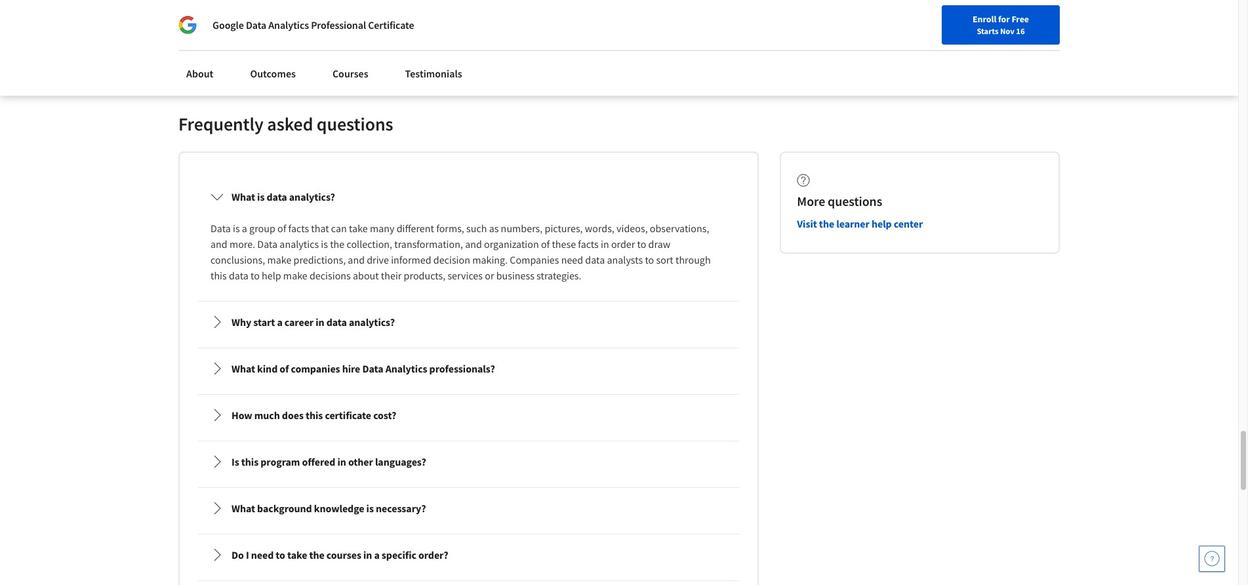 Task type: vqa. For each thing, say whether or not it's contained in the screenshot.
Learn more
no



Task type: locate. For each thing, give the bounding box(es) containing it.
a inside the data is a group of facts that can take many different forms, such as numbers, pictures, words, videos, observations, and more. data analytics is the collection, transformation, and organization of these facts in order to draw conclusions, make predictions, and drive informed decision making. companies need data analysts to sort through this data to help make decisions about their products, services or business strategies.
[[242, 222, 247, 235]]

0 horizontal spatial and
[[211, 238, 227, 251]]

to down conclusions,
[[251, 269, 260, 282]]

0 vertical spatial what
[[232, 190, 255, 204]]

many
[[370, 222, 395, 235]]

0 vertical spatial analytics
[[268, 18, 309, 31]]

forms,
[[436, 222, 464, 235]]

16
[[1016, 26, 1025, 36]]

0 vertical spatial make
[[267, 253, 291, 267]]

the left the courses
[[309, 549, 325, 562]]

a inside 'dropdown button'
[[277, 316, 283, 329]]

1 vertical spatial the
[[330, 238, 345, 251]]

0 vertical spatial analytics?
[[289, 190, 335, 204]]

organization
[[484, 238, 539, 251]]

1 vertical spatial analytics?
[[349, 316, 395, 329]]

and up about
[[348, 253, 365, 267]]

1 vertical spatial what
[[232, 362, 255, 375]]

1 horizontal spatial a
[[277, 316, 283, 329]]

need inside the data is a group of facts that can take many different forms, such as numbers, pictures, words, videos, observations, and more. data analytics is the collection, transformation, and organization of these facts in order to draw conclusions, make predictions, and drive informed decision making. companies need data analysts to sort through this data to help make decisions about their products, services or business strategies.
[[561, 253, 583, 267]]

what left the background
[[232, 502, 255, 515]]

strategies.
[[537, 269, 582, 282]]

for
[[194, 7, 208, 20]]

analytics left professional
[[268, 18, 309, 31]]

do
[[232, 549, 244, 562]]

1 horizontal spatial and
[[348, 253, 365, 267]]

why start a career in data analytics?
[[232, 316, 395, 329]]

to left the sort
[[645, 253, 654, 267]]

data right career
[[326, 316, 347, 329]]

1 vertical spatial of
[[541, 238, 550, 251]]

2 vertical spatial the
[[309, 549, 325, 562]]

need down these
[[561, 253, 583, 267]]

is down that
[[321, 238, 328, 251]]

make down analytics
[[267, 253, 291, 267]]

order?
[[418, 549, 448, 562]]

certificate
[[368, 18, 414, 31]]

of right group
[[277, 222, 286, 235]]

1 vertical spatial take
[[287, 549, 307, 562]]

help down conclusions,
[[262, 269, 281, 282]]

predictions,
[[294, 253, 346, 267]]

is up more.
[[233, 222, 240, 235]]

analytics?
[[289, 190, 335, 204], [349, 316, 395, 329]]

is left necessary?
[[366, 502, 374, 515]]

english
[[987, 41, 1019, 54]]

is
[[257, 190, 265, 204], [233, 222, 240, 235], [321, 238, 328, 251], [366, 502, 374, 515]]

more.
[[230, 238, 255, 251]]

analytics? down about
[[349, 316, 395, 329]]

analytics inside dropdown button
[[385, 362, 427, 375]]

languages?
[[375, 455, 426, 469]]

0 vertical spatial need
[[561, 253, 583, 267]]

list
[[195, 174, 742, 585]]

in left other
[[337, 455, 346, 469]]

what left kind
[[232, 362, 255, 375]]

1 horizontal spatial analytics?
[[349, 316, 395, 329]]

words,
[[585, 222, 615, 235]]

2 horizontal spatial the
[[819, 217, 834, 230]]

help left center
[[872, 217, 892, 230]]

2 vertical spatial a
[[374, 549, 380, 562]]

the
[[819, 217, 834, 230], [330, 238, 345, 251], [309, 549, 325, 562]]

1 horizontal spatial questions
[[828, 193, 882, 209]]

data right "hire"
[[362, 362, 383, 375]]

what up group
[[232, 190, 255, 204]]

what for what kind of companies hire data analytics professionals?
[[232, 362, 255, 375]]

1 vertical spatial analytics
[[385, 362, 427, 375]]

need right i
[[251, 549, 274, 562]]

2 horizontal spatial a
[[374, 549, 380, 562]]

more
[[797, 193, 825, 209]]

1 horizontal spatial the
[[330, 238, 345, 251]]

enroll for free starts nov 16
[[973, 13, 1029, 36]]

decision
[[433, 253, 470, 267]]

much
[[254, 409, 280, 422]]

take left the courses
[[287, 549, 307, 562]]

in right the courses
[[363, 549, 372, 562]]

draw
[[648, 238, 671, 251]]

3 what from the top
[[232, 502, 255, 515]]

find your new career link
[[868, 39, 963, 56]]

analytics? inside dropdown button
[[289, 190, 335, 204]]

how much does this certificate cost?
[[232, 409, 396, 422]]

professional
[[311, 18, 366, 31]]

and
[[211, 238, 227, 251], [465, 238, 482, 251], [348, 253, 365, 267]]

1 horizontal spatial analytics
[[385, 362, 427, 375]]

0 vertical spatial a
[[242, 222, 247, 235]]

to right i
[[276, 549, 285, 562]]

to left draw
[[637, 238, 646, 251]]

in inside the data is a group of facts that can take many different forms, such as numbers, pictures, words, videos, observations, and more. data analytics is the collection, transformation, and organization of these facts in order to draw conclusions, make predictions, and drive informed decision making. companies need data analysts to sort through this data to help make decisions about their products, services or business strategies.
[[601, 238, 609, 251]]

analysts
[[607, 253, 643, 267]]

start
[[253, 316, 275, 329]]

1 horizontal spatial take
[[349, 222, 368, 235]]

offered
[[302, 455, 335, 469]]

1 vertical spatial a
[[277, 316, 283, 329]]

more questions
[[797, 193, 882, 209]]

0 horizontal spatial this
[[211, 269, 227, 282]]

a left specific
[[374, 549, 380, 562]]

is up group
[[257, 190, 265, 204]]

None search field
[[187, 34, 502, 61]]

analytics? up that
[[289, 190, 335, 204]]

the inside dropdown button
[[309, 549, 325, 562]]

1 horizontal spatial this
[[241, 455, 259, 469]]

make down predictions,
[[283, 269, 308, 282]]

data
[[246, 18, 266, 31], [211, 222, 231, 235], [257, 238, 278, 251], [362, 362, 383, 375]]

0 horizontal spatial questions
[[317, 112, 393, 136]]

your
[[893, 41, 911, 53]]

a right the start
[[277, 316, 283, 329]]

observations,
[[650, 222, 709, 235]]

questions up "learner"
[[828, 193, 882, 209]]

list containing what is data analytics?
[[195, 174, 742, 585]]

1 vertical spatial need
[[251, 549, 274, 562]]

transformation,
[[394, 238, 463, 251]]

find
[[874, 41, 891, 53]]

analytics? inside 'dropdown button'
[[349, 316, 395, 329]]

a for start
[[277, 316, 283, 329]]

0 horizontal spatial the
[[309, 549, 325, 562]]

2 what from the top
[[232, 362, 255, 375]]

1 what from the top
[[232, 190, 255, 204]]

specific
[[382, 549, 416, 562]]

what inside "dropdown button"
[[232, 502, 255, 515]]

why start a career in data analytics? button
[[200, 304, 738, 341]]

1 vertical spatial questions
[[828, 193, 882, 209]]

a inside dropdown button
[[374, 549, 380, 562]]

facts
[[288, 222, 309, 235], [578, 238, 599, 251]]

analytics up the cost?
[[385, 362, 427, 375]]

this down conclusions,
[[211, 269, 227, 282]]

their
[[381, 269, 402, 282]]

in inside 'dropdown button'
[[316, 316, 324, 329]]

videos,
[[617, 222, 648, 235]]

data inside dropdown button
[[267, 190, 287, 204]]

what
[[232, 190, 255, 204], [232, 362, 255, 375], [232, 502, 255, 515]]

0 horizontal spatial analytics?
[[289, 190, 335, 204]]

what inside dropdown button
[[232, 362, 255, 375]]

free
[[1012, 13, 1029, 25]]

take up collection,
[[349, 222, 368, 235]]

and down such
[[465, 238, 482, 251]]

0 horizontal spatial help
[[262, 269, 281, 282]]

1 vertical spatial this
[[306, 409, 323, 422]]

0 vertical spatial this
[[211, 269, 227, 282]]

and left more.
[[211, 238, 227, 251]]

0 horizontal spatial take
[[287, 549, 307, 562]]

program
[[261, 455, 300, 469]]

questions down courses link
[[317, 112, 393, 136]]

in inside dropdown button
[[363, 549, 372, 562]]

professionals?
[[429, 362, 495, 375]]

a up more.
[[242, 222, 247, 235]]

0 horizontal spatial a
[[242, 222, 247, 235]]

this right is
[[241, 455, 259, 469]]

certificate
[[325, 409, 371, 422]]

different
[[397, 222, 434, 235]]

how much does this certificate cost? button
[[200, 397, 738, 434]]

the right visit
[[819, 217, 834, 230]]

analytics
[[268, 18, 309, 31], [385, 362, 427, 375]]

of right kind
[[280, 362, 289, 375]]

questions
[[317, 112, 393, 136], [828, 193, 882, 209]]

testimonials
[[405, 67, 462, 80]]

what inside dropdown button
[[232, 190, 255, 204]]

need inside dropdown button
[[251, 549, 274, 562]]

frequently asked questions
[[178, 112, 393, 136]]

facts up analytics
[[288, 222, 309, 235]]

0 horizontal spatial need
[[251, 549, 274, 562]]

0 vertical spatial the
[[819, 217, 834, 230]]

2 vertical spatial of
[[280, 362, 289, 375]]

1 horizontal spatial facts
[[578, 238, 599, 251]]

the down can
[[330, 238, 345, 251]]

drive
[[367, 253, 389, 267]]

services
[[448, 269, 483, 282]]

0 horizontal spatial facts
[[288, 222, 309, 235]]

2 vertical spatial what
[[232, 502, 255, 515]]

in right career
[[316, 316, 324, 329]]

career
[[931, 41, 957, 53]]

data down group
[[257, 238, 278, 251]]

this right does
[[306, 409, 323, 422]]

of left these
[[541, 238, 550, 251]]

data right google
[[246, 18, 266, 31]]

data up group
[[267, 190, 287, 204]]

companies
[[291, 362, 340, 375]]

list item
[[198, 581, 740, 585]]

new
[[912, 41, 930, 53]]

this
[[211, 269, 227, 282], [306, 409, 323, 422], [241, 455, 259, 469]]

in down the words,
[[601, 238, 609, 251]]

0 vertical spatial help
[[872, 217, 892, 230]]

the inside the data is a group of facts that can take many different forms, such as numbers, pictures, words, videos, observations, and more. data analytics is the collection, transformation, and organization of these facts in order to draw conclusions, make predictions, and drive informed decision making. companies need data analysts to sort through this data to help make decisions about their products, services or business strategies.
[[330, 238, 345, 251]]

1 horizontal spatial need
[[561, 253, 583, 267]]

facts down the words,
[[578, 238, 599, 251]]

1 vertical spatial help
[[262, 269, 281, 282]]

0 vertical spatial questions
[[317, 112, 393, 136]]

for
[[998, 13, 1010, 25]]

0 vertical spatial take
[[349, 222, 368, 235]]



Task type: describe. For each thing, give the bounding box(es) containing it.
visit the learner help center link
[[797, 217, 923, 230]]

cost?
[[373, 409, 396, 422]]

nov
[[1000, 26, 1015, 36]]

of inside what kind of companies hire data analytics professionals? dropdown button
[[280, 362, 289, 375]]

2 horizontal spatial and
[[465, 238, 482, 251]]

help inside the data is a group of facts that can take many different forms, such as numbers, pictures, words, videos, observations, and more. data analytics is the collection, transformation, and organization of these facts in order to draw conclusions, make predictions, and drive informed decision making. companies need data analysts to sort through this data to help make decisions about their products, services or business strategies.
[[262, 269, 281, 282]]

other
[[348, 455, 373, 469]]

as
[[489, 222, 499, 235]]

enroll
[[973, 13, 997, 25]]

companies
[[510, 253, 559, 267]]

1 vertical spatial make
[[283, 269, 308, 282]]

what background knowledge is necessary?
[[232, 502, 426, 515]]

products,
[[404, 269, 446, 282]]

is this program offered in other languages?
[[232, 455, 426, 469]]

about link
[[178, 59, 221, 88]]

data is a group of facts that can take many different forms, such as numbers, pictures, words, videos, observations, and more. data analytics is the collection, transformation, and organization of these facts in order to draw conclusions, make predictions, and drive informed decision making. companies need data analysts to sort through this data to help make decisions about their products, services or business strategies.
[[211, 222, 713, 282]]

about
[[353, 269, 379, 282]]

is inside what background knowledge is necessary? "dropdown button"
[[366, 502, 374, 515]]

starts
[[977, 26, 999, 36]]

to inside dropdown button
[[276, 549, 285, 562]]

1 vertical spatial facts
[[578, 238, 599, 251]]

hire
[[342, 362, 360, 375]]

what background knowledge is necessary? button
[[200, 490, 738, 527]]

data inside dropdown button
[[362, 362, 383, 375]]

knowledge
[[314, 502, 364, 515]]

courses
[[333, 67, 368, 80]]

how
[[232, 409, 252, 422]]

that
[[311, 222, 329, 235]]

courses
[[327, 549, 361, 562]]

informed
[[391, 253, 431, 267]]

what for what is data analytics?
[[232, 190, 255, 204]]

frequently
[[178, 112, 264, 136]]

i
[[246, 549, 249, 562]]

numbers,
[[501, 222, 543, 235]]

about
[[186, 67, 213, 80]]

do i need to take the courses in a specific order?
[[232, 549, 448, 562]]

does
[[282, 409, 304, 422]]

in inside dropdown button
[[337, 455, 346, 469]]

do i need to take the courses in a specific order? button
[[200, 537, 738, 574]]

what is data analytics?
[[232, 190, 335, 204]]

a for is
[[242, 222, 247, 235]]

visit the learner help center
[[797, 217, 923, 230]]

courses link
[[325, 59, 376, 88]]

background
[[257, 502, 312, 515]]

center
[[894, 217, 923, 230]]

why
[[232, 316, 251, 329]]

or
[[485, 269, 494, 282]]

what for what background knowledge is necessary?
[[232, 502, 255, 515]]

take inside do i need to take the courses in a specific order? dropdown button
[[287, 549, 307, 562]]

this inside the data is a group of facts that can take many different forms, such as numbers, pictures, words, videos, observations, and more. data analytics is the collection, transformation, and organization of these facts in order to draw conclusions, make predictions, and drive informed decision making. companies need data analysts to sort through this data to help make decisions about their products, services or business strategies.
[[211, 269, 227, 282]]

0 vertical spatial facts
[[288, 222, 309, 235]]

2 vertical spatial this
[[241, 455, 259, 469]]

0 vertical spatial of
[[277, 222, 286, 235]]

can
[[331, 222, 347, 235]]

data up more.
[[211, 222, 231, 235]]

decisions
[[310, 269, 351, 282]]

take inside the data is a group of facts that can take many different forms, such as numbers, pictures, words, videos, observations, and more. data analytics is the collection, transformation, and organization of these facts in order to draw conclusions, make predictions, and drive informed decision making. companies need data analysts to sort through this data to help make decisions about their products, services or business strategies.
[[349, 222, 368, 235]]

0 horizontal spatial analytics
[[268, 18, 309, 31]]

learner
[[837, 217, 870, 230]]

these
[[552, 238, 576, 251]]

what kind of companies hire data analytics professionals?
[[232, 362, 495, 375]]

such
[[466, 222, 487, 235]]

making.
[[472, 253, 508, 267]]

is this program offered in other languages? button
[[200, 444, 738, 480]]

is
[[232, 455, 239, 469]]

what is data analytics? button
[[200, 179, 738, 215]]

for link
[[189, 0, 267, 26]]

sort
[[656, 253, 674, 267]]

outcomes link
[[242, 59, 304, 88]]

order
[[611, 238, 635, 251]]

help center image
[[1204, 551, 1220, 567]]

is inside what is data analytics? dropdown button
[[257, 190, 265, 204]]

pictures,
[[545, 222, 583, 235]]

data left "analysts" in the top of the page
[[585, 253, 605, 267]]

google
[[213, 18, 244, 31]]

2 horizontal spatial this
[[306, 409, 323, 422]]

outcomes
[[250, 67, 296, 80]]

1 horizontal spatial help
[[872, 217, 892, 230]]

data down conclusions,
[[229, 269, 248, 282]]

career
[[285, 316, 314, 329]]

asked
[[267, 112, 313, 136]]

analytics
[[280, 238, 319, 251]]

necessary?
[[376, 502, 426, 515]]

business
[[496, 269, 535, 282]]

conclusions,
[[211, 253, 265, 267]]

through
[[676, 253, 711, 267]]

data inside 'dropdown button'
[[326, 316, 347, 329]]

visit
[[797, 217, 817, 230]]

google data analytics professional certificate
[[213, 18, 414, 31]]

kind
[[257, 362, 278, 375]]

group
[[249, 222, 275, 235]]

find your new career
[[874, 41, 957, 53]]

google image
[[178, 16, 197, 34]]

list item inside list
[[198, 581, 740, 585]]

english button
[[963, 26, 1042, 69]]



